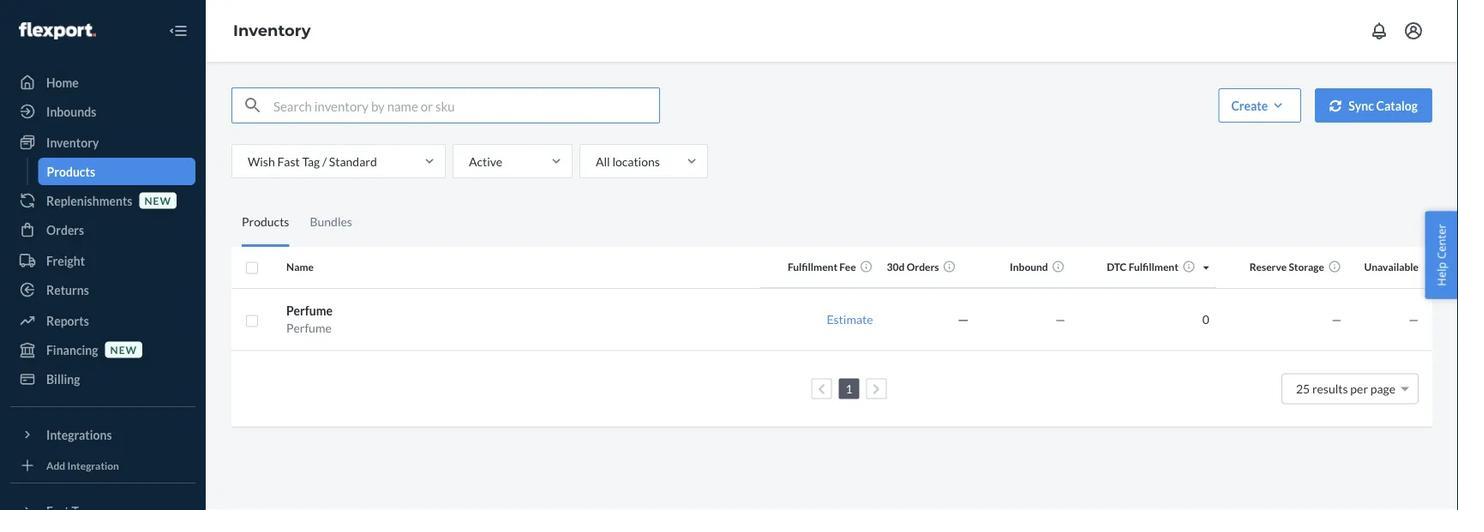 Task type: describe. For each thing, give the bounding box(es) containing it.
0 horizontal spatial products
[[47, 164, 95, 179]]

locations
[[613, 154, 660, 169]]

perfume perfume
[[286, 304, 333, 335]]

home link
[[10, 69, 196, 96]]

25 results per page
[[1297, 382, 1396, 396]]

replenishments
[[46, 193, 132, 208]]

―
[[958, 312, 970, 327]]

all
[[596, 154, 610, 169]]

30d orders
[[887, 261, 939, 273]]

1 link
[[842, 382, 856, 396]]

dtc fulfillment
[[1107, 261, 1179, 273]]

reports link
[[10, 307, 196, 334]]

30d
[[887, 261, 905, 273]]

financing
[[46, 343, 98, 357]]

fee
[[840, 261, 856, 273]]

name
[[286, 261, 314, 273]]

all locations
[[596, 154, 660, 169]]

close navigation image
[[168, 21, 189, 41]]

billing
[[46, 372, 80, 386]]

create
[[1232, 98, 1269, 113]]

orders link
[[10, 216, 196, 244]]

estimate link
[[827, 312, 873, 327]]

25 results per page option
[[1297, 382, 1396, 396]]

inbounds
[[46, 104, 96, 119]]

square image for ―
[[245, 314, 259, 328]]

0 vertical spatial inventory link
[[233, 21, 311, 40]]

perfume inside perfume perfume
[[286, 321, 332, 335]]

freight
[[46, 253, 85, 268]]

unavailable
[[1365, 261, 1419, 273]]

2 — from the left
[[1332, 312, 1342, 327]]

page
[[1371, 382, 1396, 396]]

3 — from the left
[[1409, 312, 1419, 327]]

1 fulfillment from the left
[[788, 261, 838, 273]]

square image for 30d orders
[[245, 261, 259, 275]]

1 horizontal spatial orders
[[907, 261, 939, 273]]

open account menu image
[[1404, 21, 1424, 41]]

reserve
[[1250, 261, 1287, 273]]

products link
[[38, 158, 196, 185]]

fast
[[277, 154, 300, 169]]

integration
[[67, 459, 119, 472]]

sync
[[1349, 98, 1375, 113]]

flexport logo image
[[19, 22, 96, 39]]

results
[[1313, 382, 1349, 396]]

dtc
[[1107, 261, 1127, 273]]

billing link
[[10, 365, 196, 393]]

1 perfume from the top
[[286, 304, 333, 318]]

catalog
[[1377, 98, 1418, 113]]



Task type: locate. For each thing, give the bounding box(es) containing it.
add
[[46, 459, 65, 472]]

2 perfume from the top
[[286, 321, 332, 335]]

0 vertical spatial inventory
[[233, 21, 311, 40]]

orders inside orders link
[[46, 223, 84, 237]]

new down products link
[[144, 194, 171, 207]]

0 horizontal spatial —
[[1056, 312, 1066, 327]]

sync catalog button
[[1316, 88, 1433, 123]]

1 vertical spatial inventory link
[[10, 129, 196, 156]]

returns
[[46, 283, 89, 297]]

0 vertical spatial products
[[47, 164, 95, 179]]

help
[[1434, 262, 1450, 286]]

inventory
[[233, 21, 311, 40], [46, 135, 99, 150]]

1 vertical spatial inventory
[[46, 135, 99, 150]]

fulfillment
[[788, 261, 838, 273], [1129, 261, 1179, 273]]

products
[[47, 164, 95, 179], [242, 214, 289, 229]]

0 horizontal spatial inventory link
[[10, 129, 196, 156]]

per
[[1351, 382, 1369, 396]]

inbounds link
[[10, 98, 196, 125]]

1 horizontal spatial products
[[242, 214, 289, 229]]

fulfillment left fee
[[788, 261, 838, 273]]

2 fulfillment from the left
[[1129, 261, 1179, 273]]

bundles
[[310, 214, 352, 229]]

1
[[846, 382, 853, 396]]

fulfillment right dtc
[[1129, 261, 1179, 273]]

integrations button
[[10, 421, 196, 449]]

help center button
[[1426, 211, 1459, 299]]

25
[[1297, 382, 1311, 396]]

freight link
[[10, 247, 196, 274]]

1 horizontal spatial new
[[144, 194, 171, 207]]

1 horizontal spatial —
[[1332, 312, 1342, 327]]

open notifications image
[[1370, 21, 1390, 41]]

sync alt image
[[1330, 100, 1342, 112]]

0 horizontal spatial orders
[[46, 223, 84, 237]]

1 vertical spatial square image
[[245, 314, 259, 328]]

fulfillment fee
[[788, 261, 856, 273]]

add integration link
[[10, 455, 196, 476]]

active
[[469, 154, 503, 169]]

chevron right image
[[873, 383, 881, 395]]

Search inventory by name or sku text field
[[274, 88, 659, 123]]

1 vertical spatial products
[[242, 214, 289, 229]]

2 square image from the top
[[245, 314, 259, 328]]

—
[[1056, 312, 1066, 327], [1332, 312, 1342, 327], [1409, 312, 1419, 327]]

integrations
[[46, 427, 112, 442]]

new
[[144, 194, 171, 207], [110, 343, 137, 356]]

square image left 'name'
[[245, 261, 259, 275]]

create button
[[1219, 88, 1302, 123]]

1 square image from the top
[[245, 261, 259, 275]]

inbound
[[1010, 261, 1049, 273]]

1 vertical spatial orders
[[907, 261, 939, 273]]

new for financing
[[110, 343, 137, 356]]

add integration
[[46, 459, 119, 472]]

0 vertical spatial new
[[144, 194, 171, 207]]

products up 'name'
[[242, 214, 289, 229]]

square image
[[245, 261, 259, 275], [245, 314, 259, 328]]

0 vertical spatial orders
[[46, 223, 84, 237]]

square image left perfume perfume
[[245, 314, 259, 328]]

reserve storage
[[1250, 261, 1325, 273]]

2 horizontal spatial —
[[1409, 312, 1419, 327]]

0
[[1203, 312, 1210, 327]]

1 vertical spatial perfume
[[286, 321, 332, 335]]

0 horizontal spatial fulfillment
[[788, 261, 838, 273]]

orders right the 30d
[[907, 261, 939, 273]]

standard
[[329, 154, 377, 169]]

new down reports link
[[110, 343, 137, 356]]

sync catalog
[[1349, 98, 1418, 113]]

wish
[[248, 154, 275, 169]]

inventory link
[[233, 21, 311, 40], [10, 129, 196, 156]]

1 horizontal spatial inventory link
[[233, 21, 311, 40]]

orders
[[46, 223, 84, 237], [907, 261, 939, 273]]

1 — from the left
[[1056, 312, 1066, 327]]

help center
[[1434, 224, 1450, 286]]

returns link
[[10, 276, 196, 304]]

reports
[[46, 313, 89, 328]]

0 vertical spatial square image
[[245, 261, 259, 275]]

storage
[[1289, 261, 1325, 273]]

0 horizontal spatial new
[[110, 343, 137, 356]]

wish fast tag / standard
[[248, 154, 377, 169]]

0 vertical spatial perfume
[[286, 304, 333, 318]]

tag
[[302, 154, 320, 169]]

1 horizontal spatial fulfillment
[[1129, 261, 1179, 273]]

1 vertical spatial new
[[110, 343, 137, 356]]

center
[[1434, 224, 1450, 259]]

0 horizontal spatial inventory
[[46, 135, 99, 150]]

perfume
[[286, 304, 333, 318], [286, 321, 332, 335]]

/
[[322, 154, 327, 169]]

estimate
[[827, 312, 873, 327]]

chevron left image
[[818, 383, 826, 395]]

orders up freight
[[46, 223, 84, 237]]

products up replenishments
[[47, 164, 95, 179]]

home
[[46, 75, 79, 90]]

new for replenishments
[[144, 194, 171, 207]]

1 horizontal spatial inventory
[[233, 21, 311, 40]]



Task type: vqa. For each thing, say whether or not it's contained in the screenshot.
Home
yes



